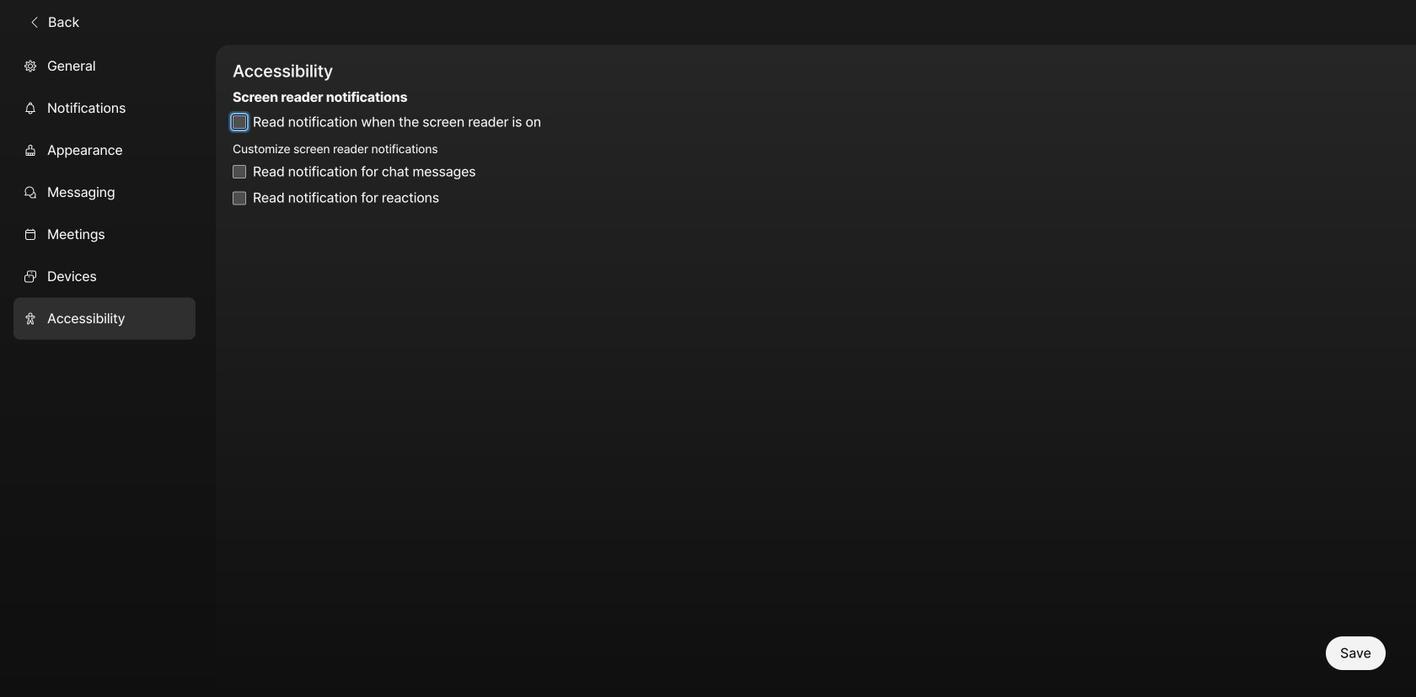 Task type: describe. For each thing, give the bounding box(es) containing it.
notifications tab
[[13, 87, 196, 129]]

appearance tab
[[13, 129, 196, 171]]

devices tab
[[13, 256, 196, 298]]

meetings tab
[[13, 214, 196, 256]]

general tab
[[13, 45, 196, 87]]

settings navigation
[[0, 45, 216, 698]]



Task type: locate. For each thing, give the bounding box(es) containing it.
messaging tab
[[13, 171, 196, 214]]

accessibility tab
[[13, 298, 196, 340]]



Task type: vqa. For each thing, say whether or not it's contained in the screenshot.
DEVICES tab
yes



